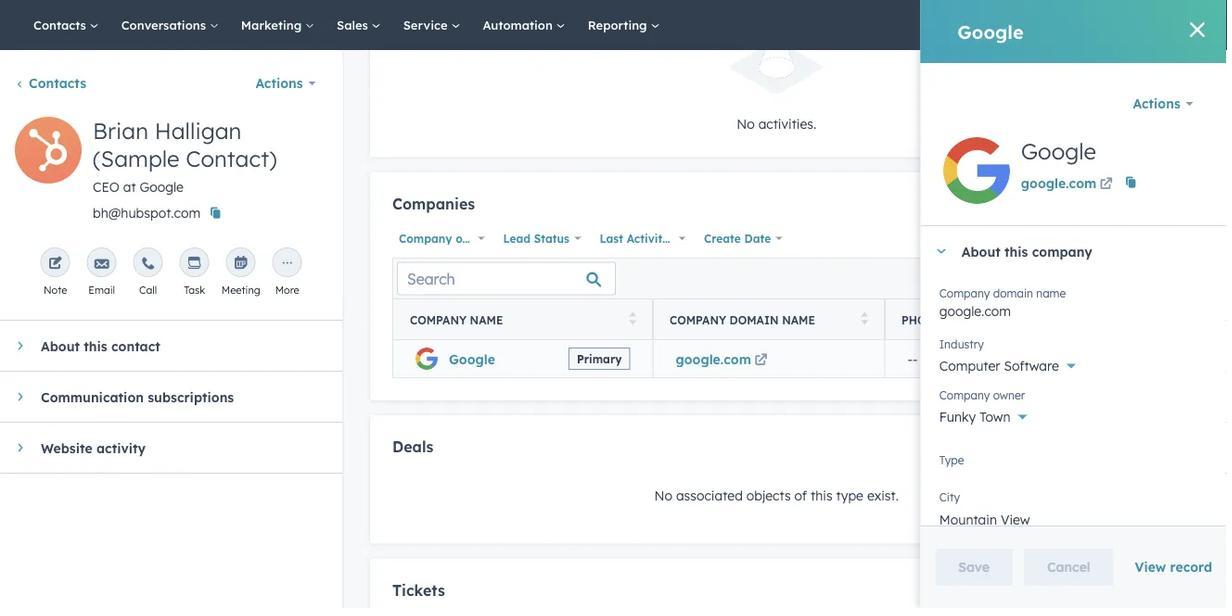 Task type: describe. For each thing, give the bounding box(es) containing it.
save button
[[935, 549, 1013, 586]]

1 horizontal spatial company owner
[[939, 388, 1025, 402]]

task
[[184, 284, 205, 297]]

status
[[534, 232, 569, 245]]

activities.
[[758, 115, 816, 132]]

meeting image
[[233, 257, 248, 272]]

ceo
[[93, 179, 119, 195]]

industry
[[939, 337, 983, 351]]

phone
[[901, 313, 941, 327]]

edit button for brian halligan (sample contact)
[[15, 117, 82, 190]]

conversations link
[[110, 0, 230, 50]]

press to sort. element for company name
[[629, 312, 636, 328]]

marketing
[[241, 17, 305, 32]]

actions for actions popup button to the right
[[1132, 96, 1180, 112]]

reporting link
[[577, 0, 671, 50]]

software
[[1003, 358, 1058, 374]]

halligan
[[155, 117, 242, 145]]

Search HubSpot search field
[[966, 9, 1194, 41]]

automation link
[[472, 0, 577, 50]]

number
[[945, 313, 994, 327]]

lead
[[503, 232, 530, 245]]

lead status button
[[496, 226, 585, 251]]

2 - from the left
[[912, 351, 917, 367]]

0 horizontal spatial name
[[469, 313, 503, 327]]

name inside company domain name google.com
[[1036, 286, 1065, 300]]

search image
[[1188, 19, 1201, 32]]

associated
[[676, 487, 742, 504]]

communication subscriptions button
[[0, 372, 317, 422]]

computer
[[939, 358, 1000, 374]]

phone number
[[901, 313, 994, 327]]

company inside popup button
[[398, 232, 452, 245]]

add
[[1092, 586, 1113, 600]]

edit button for google
[[943, 137, 1009, 211]]

no activities. alert
[[392, 10, 1160, 135]]

task image
[[187, 257, 202, 272]]

preview
[[642, 364, 682, 378]]

about this company
[[961, 243, 1092, 259]]

view record link
[[1135, 559, 1212, 575]]

actions for middle actions popup button
[[718, 364, 756, 378]]

communication
[[41, 389, 144, 405]]

sales link
[[326, 0, 392, 50]]

email
[[88, 284, 115, 297]]

website activity
[[41, 440, 146, 456]]

subscriptions
[[148, 389, 234, 405]]

more
[[275, 284, 299, 297]]

bh@hubspot.com
[[93, 205, 200, 221]]

no associated objects of this type exist.
[[654, 487, 898, 504]]

view record
[[1135, 559, 1212, 575]]

companies
[[392, 194, 475, 213]]

brian halligan (sample contact) ceo at google
[[93, 117, 277, 195]]

owner inside company owner popup button
[[455, 232, 489, 245]]

type
[[939, 453, 964, 467]]

funky town
[[939, 409, 1010, 425]]

Search search field
[[396, 262, 615, 296]]

caret image for about this company
[[935, 249, 946, 254]]

view
[[1135, 559, 1166, 575]]

automation
[[483, 17, 556, 32]]

this for company
[[1004, 243, 1028, 259]]

city
[[939, 490, 959, 504]]

domain
[[993, 286, 1033, 300]]

about this company button
[[920, 226, 1208, 276]]

0 vertical spatial google.com link
[[1020, 169, 1116, 196]]

no activities.
[[736, 115, 816, 132]]

note image
[[48, 257, 63, 272]]

record
[[1170, 559, 1212, 575]]

date inside 'popup button'
[[672, 232, 699, 245]]

cancel
[[1047, 559, 1090, 575]]

last activity date
[[599, 232, 699, 245]]

--
[[907, 351, 917, 367]]

1 vertical spatial owner
[[993, 388, 1025, 402]]

communication subscriptions
[[41, 389, 234, 405]]

google link
[[448, 351, 495, 367]]

0 horizontal spatial actions button
[[243, 65, 328, 102]]

reporting
[[588, 17, 651, 32]]

company domain name
[[669, 313, 815, 327]]

last activity date button
[[593, 226, 699, 251]]

type
[[836, 487, 863, 504]]

add button
[[1063, 581, 1125, 606]]

create date
[[703, 232, 770, 245]]

0 horizontal spatial google.com link
[[675, 351, 770, 367]]

website
[[41, 440, 92, 456]]

objects
[[746, 487, 790, 504]]



Task type: locate. For each thing, give the bounding box(es) containing it.
caret image left website
[[18, 442, 23, 454]]

2 date from the left
[[744, 232, 770, 245]]

1 vertical spatial google.com link
[[675, 351, 770, 367]]

2 vertical spatial actions
[[718, 364, 756, 378]]

company left 'domain'
[[669, 313, 726, 327]]

activity
[[626, 232, 669, 245]]

actions down marketing link
[[255, 75, 303, 91]]

press to sort. element left phone
[[861, 312, 868, 328]]

caret image inside website activity dropdown button
[[18, 442, 23, 454]]

1 horizontal spatial caret image
[[935, 249, 946, 254]]

1 horizontal spatial this
[[810, 487, 832, 504]]

no inside "alert"
[[736, 115, 754, 132]]

caret image
[[935, 249, 946, 254], [18, 442, 23, 454]]

0 horizontal spatial google.com
[[675, 351, 751, 367]]

actions down company domain name
[[718, 364, 756, 378]]

0 vertical spatial company owner
[[398, 232, 489, 245]]

1 vertical spatial name
[[469, 313, 503, 327]]

2 horizontal spatial actions button
[[1120, 85, 1205, 122]]

edit button up about this company
[[943, 137, 1009, 211]]

link opens in a new window image for top the google.com link
[[1099, 179, 1112, 192]]

service
[[403, 17, 451, 32]]

contact
[[111, 338, 160, 354]]

link opens in a new window image for the leftmost the google.com link
[[754, 354, 767, 367]]

0 horizontal spatial edit button
[[15, 117, 82, 190]]

1 - from the left
[[907, 351, 912, 367]]

brian
[[93, 117, 148, 145]]

google.com up company
[[1020, 175, 1096, 192]]

0 vertical spatial contacts link
[[22, 0, 110, 50]]

google.com inside company domain name google.com
[[939, 303, 1011, 320]]

create date button
[[697, 226, 787, 251]]

computer software button
[[939, 348, 1208, 378]]

2 horizontal spatial google.com
[[1020, 175, 1096, 192]]

City text field
[[939, 501, 1208, 538]]

email image
[[94, 257, 109, 272]]

this right of
[[810, 487, 832, 504]]

this left 'contact'
[[84, 338, 107, 354]]

company down companies
[[398, 232, 452, 245]]

marketing link
[[230, 0, 326, 50]]

about up domain
[[961, 243, 1000, 259]]

edit button left ceo
[[15, 117, 82, 190]]

0 vertical spatial about
[[961, 243, 1000, 259]]

exist.
[[867, 487, 898, 504]]

1 horizontal spatial edit button
[[943, 137, 1009, 211]]

1 horizontal spatial date
[[744, 232, 770, 245]]

company up funky
[[939, 388, 990, 402]]

conversations
[[121, 17, 209, 32]]

company name
[[409, 313, 503, 327]]

no left the associated
[[654, 487, 672, 504]]

caret image left communication
[[18, 391, 23, 403]]

company owner button
[[392, 226, 489, 251]]

0 horizontal spatial this
[[84, 338, 107, 354]]

computer software
[[939, 358, 1058, 374]]

1 horizontal spatial no
[[736, 115, 754, 132]]

this inside dropdown button
[[84, 338, 107, 354]]

caret image for about this contact
[[18, 340, 23, 352]]

preview button
[[630, 359, 694, 383]]

about
[[961, 243, 1000, 259], [41, 338, 80, 354]]

no for no associated objects of this type exist.
[[654, 487, 672, 504]]

link opens in a new window image
[[1099, 174, 1112, 196], [1099, 179, 1112, 192], [754, 354, 767, 367]]

no for no activities.
[[736, 115, 754, 132]]

this for contact
[[84, 338, 107, 354]]

cancel button
[[1024, 549, 1114, 586]]

0 vertical spatial owner
[[455, 232, 489, 245]]

company owner inside popup button
[[398, 232, 489, 245]]

actions for the left actions popup button
[[255, 75, 303, 91]]

0 horizontal spatial caret image
[[18, 442, 23, 454]]

google.com link up about this company dropdown button
[[1020, 169, 1116, 196]]

lead status
[[503, 232, 569, 245]]

actions button down company domain name
[[705, 359, 778, 383]]

google
[[957, 20, 1024, 43], [1020, 137, 1096, 165], [140, 179, 184, 195], [448, 351, 495, 367]]

2 press to sort. element from the left
[[861, 312, 868, 328]]

google.com
[[1020, 175, 1096, 192], [939, 303, 1011, 320], [675, 351, 751, 367]]

2 horizontal spatial this
[[1004, 243, 1028, 259]]

name
[[1036, 286, 1065, 300], [469, 313, 503, 327]]

0 vertical spatial actions
[[255, 75, 303, 91]]

caret image inside the about this contact dropdown button
[[18, 340, 23, 352]]

about inside dropdown button
[[961, 243, 1000, 259]]

2 vertical spatial google.com
[[675, 351, 751, 367]]

0 vertical spatial name
[[1036, 286, 1065, 300]]

town
[[979, 409, 1010, 425]]

last
[[599, 232, 623, 245]]

no left activities.
[[736, 115, 754, 132]]

about down note
[[41, 338, 80, 354]]

actions down search button
[[1132, 96, 1180, 112]]

press to sort. element
[[629, 312, 636, 328], [861, 312, 868, 328]]

1 press to sort. element from the left
[[629, 312, 636, 328]]

save
[[958, 559, 990, 575]]

0 horizontal spatial company owner
[[398, 232, 489, 245]]

2 horizontal spatial actions
[[1132, 96, 1180, 112]]

call
[[139, 284, 157, 297]]

google.com up industry
[[939, 303, 1011, 320]]

1 vertical spatial this
[[84, 338, 107, 354]]

link opens in a new window image
[[754, 354, 767, 367]]

company owner up funky town
[[939, 388, 1025, 402]]

owner
[[455, 232, 489, 245], [993, 388, 1025, 402]]

1 horizontal spatial actions button
[[705, 359, 778, 383]]

note
[[44, 284, 67, 297]]

actions
[[255, 75, 303, 91], [1132, 96, 1180, 112], [718, 364, 756, 378]]

tickets
[[392, 581, 445, 600]]

1 horizontal spatial google.com link
[[1020, 169, 1116, 196]]

company inside company domain name google.com
[[939, 286, 990, 300]]

1 horizontal spatial actions
[[718, 364, 756, 378]]

at
[[123, 179, 136, 195]]

press to sort. image
[[861, 312, 868, 325]]

caret image up "phone number"
[[935, 249, 946, 254]]

activity
[[96, 440, 146, 456]]

date right create
[[744, 232, 770, 245]]

google.com left link opens in a new window image at the bottom right of page
[[675, 351, 751, 367]]

1 vertical spatial about
[[41, 338, 80, 354]]

meeting
[[221, 284, 260, 297]]

0 horizontal spatial owner
[[455, 232, 489, 245]]

1 horizontal spatial name
[[1036, 286, 1065, 300]]

name right domain
[[1036, 286, 1065, 300]]

(sample
[[93, 145, 179, 173]]

no
[[736, 115, 754, 132], [654, 487, 672, 504]]

primary
[[576, 352, 621, 366]]

0 horizontal spatial press to sort. element
[[629, 312, 636, 328]]

1 vertical spatial caret image
[[18, 442, 23, 454]]

domain
[[729, 313, 778, 327]]

date inside popup button
[[744, 232, 770, 245]]

0 vertical spatial this
[[1004, 243, 1028, 259]]

about for about this contact
[[41, 338, 80, 354]]

caret image left about this contact
[[18, 340, 23, 352]]

about for about this company
[[961, 243, 1000, 259]]

caret image for website activity
[[18, 442, 23, 454]]

1 horizontal spatial google.com
[[939, 303, 1011, 320]]

1 vertical spatial caret image
[[18, 391, 23, 403]]

about inside dropdown button
[[41, 338, 80, 354]]

this inside dropdown button
[[1004, 243, 1028, 259]]

0 horizontal spatial actions
[[255, 75, 303, 91]]

about this contact
[[41, 338, 160, 354]]

0 vertical spatial google.com
[[1020, 175, 1096, 192]]

1 vertical spatial contacts
[[29, 75, 86, 91]]

date left create
[[672, 232, 699, 245]]

contact)
[[186, 145, 277, 173]]

sales
[[337, 17, 372, 32]]

1 vertical spatial google.com
[[939, 303, 1011, 320]]

actions button down marketing link
[[243, 65, 328, 102]]

1 horizontal spatial press to sort. element
[[861, 312, 868, 328]]

owner up town
[[993, 388, 1025, 402]]

deals
[[392, 438, 433, 456]]

2 vertical spatial this
[[810, 487, 832, 504]]

edit button
[[15, 117, 82, 190], [943, 137, 1009, 211]]

1 date from the left
[[672, 232, 699, 245]]

1 horizontal spatial about
[[961, 243, 1000, 259]]

1 caret image from the top
[[18, 340, 23, 352]]

caret image
[[18, 340, 23, 352], [18, 391, 23, 403]]

press to sort. image
[[629, 312, 636, 325]]

company
[[1032, 243, 1092, 259]]

caret image inside about this company dropdown button
[[935, 249, 946, 254]]

company domain name google.com
[[939, 286, 1065, 320]]

google inside the "brian halligan (sample contact) ceo at google"
[[140, 179, 184, 195]]

funky
[[939, 409, 975, 425]]

0 vertical spatial caret image
[[935, 249, 946, 254]]

contacts
[[33, 17, 90, 32], [29, 75, 86, 91]]

0 vertical spatial caret image
[[18, 340, 23, 352]]

more image
[[280, 257, 295, 272]]

service link
[[392, 0, 472, 50]]

company
[[398, 232, 452, 245], [939, 286, 990, 300], [409, 313, 466, 327], [669, 313, 726, 327], [939, 388, 990, 402]]

1 vertical spatial company owner
[[939, 388, 1025, 402]]

owner left 'lead'
[[455, 232, 489, 245]]

1 horizontal spatial owner
[[993, 388, 1025, 402]]

caret image inside communication subscriptions dropdown button
[[18, 391, 23, 403]]

funky town button
[[939, 399, 1208, 429]]

create
[[703, 232, 740, 245]]

about this contact button
[[0, 321, 324, 371]]

press to sort. element for company domain name
[[861, 312, 868, 328]]

2 caret image from the top
[[18, 391, 23, 403]]

0 horizontal spatial about
[[41, 338, 80, 354]]

1 vertical spatial actions
[[1132, 96, 1180, 112]]

name
[[781, 313, 815, 327]]

close image
[[1190, 22, 1205, 37]]

of
[[794, 487, 806, 504]]

0 horizontal spatial no
[[654, 487, 672, 504]]

actions button down close image at right top
[[1120, 85, 1205, 122]]

-
[[907, 351, 912, 367], [912, 351, 917, 367]]

0 vertical spatial no
[[736, 115, 754, 132]]

0 vertical spatial contacts
[[33, 17, 90, 32]]

website activity button
[[0, 423, 324, 473]]

company owner
[[398, 232, 489, 245], [939, 388, 1025, 402]]

this up domain
[[1004, 243, 1028, 259]]

call image
[[141, 257, 156, 272]]

1 vertical spatial contacts link
[[15, 75, 86, 91]]

press to sort. element up preview "button" on the bottom of the page
[[629, 312, 636, 328]]

actions button
[[243, 65, 328, 102], [1120, 85, 1205, 122], [705, 359, 778, 383]]

company owner down companies
[[398, 232, 489, 245]]

company up google link
[[409, 313, 466, 327]]

1 vertical spatial no
[[654, 487, 672, 504]]

date
[[672, 232, 699, 245], [744, 232, 770, 245]]

caret image for communication subscriptions
[[18, 391, 23, 403]]

name up google link
[[469, 313, 503, 327]]

0 horizontal spatial date
[[672, 232, 699, 245]]

google.com link down company domain name
[[675, 351, 770, 367]]

search button
[[1179, 9, 1210, 41]]

company up the number
[[939, 286, 990, 300]]



Task type: vqa. For each thing, say whether or not it's contained in the screenshot.
"AM"
no



